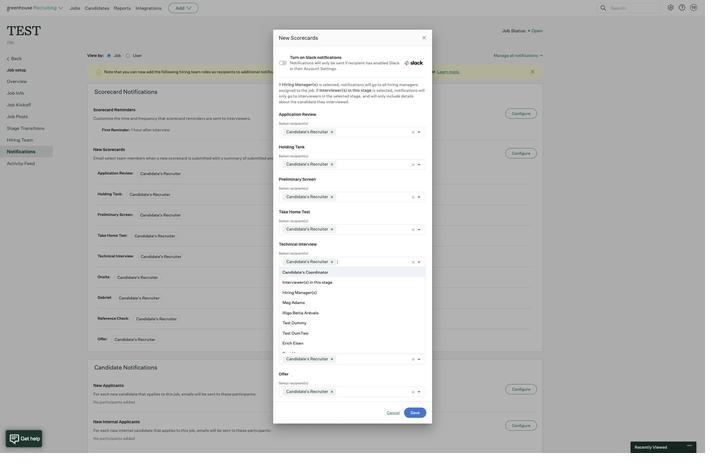 Task type: vqa. For each thing, say whether or not it's contained in the screenshot.
right send
no



Task type: locate. For each thing, give the bounding box(es) containing it.
job for job status:
[[502, 28, 510, 33]]

1 each from the top
[[100, 392, 109, 397]]

screen up take home test : at bottom left
[[119, 213, 132, 217]]

4 configure from the top
[[512, 424, 530, 428]]

1 horizontal spatial if
[[316, 88, 318, 93]]

3 configure from the top
[[512, 387, 530, 392]]

test (19)
[[7, 22, 41, 45]]

settings
[[320, 66, 336, 71]]

1 horizontal spatial coordinator
[[412, 69, 435, 74]]

configure button
[[505, 109, 537, 119], [505, 148, 537, 159], [505, 385, 537, 395], [505, 421, 537, 431]]

participants
[[100, 400, 122, 405], [100, 437, 122, 441]]

applies
[[147, 392, 160, 397], [162, 428, 176, 433]]

scorecard for scorecard reminders
[[93, 107, 113, 112]]

application down select
[[98, 171, 118, 176]]

2 vertical spatial new
[[110, 428, 118, 433]]

if up the assigned
[[279, 82, 281, 87]]

1 vertical spatial if
[[316, 88, 318, 93]]

each for internal
[[100, 428, 109, 433]]

0 vertical spatial scorecard
[[94, 88, 122, 95]]

selected left stage.
[[333, 156, 349, 161]]

select for onsite
[[279, 284, 289, 288]]

scorecard up customize
[[93, 107, 113, 112]]

3 recipient(s) from the top
[[290, 186, 308, 191]]

1 horizontal spatial screen
[[302, 177, 316, 182]]

job left the info on the left top of page
[[7, 90, 15, 96]]

3 select recipient(s) from the top
[[279, 186, 308, 191]]

by:
[[98, 53, 104, 58]]

4 recipient(s) from the top
[[290, 219, 308, 223]]

1 horizontal spatial take
[[279, 209, 288, 214]]

debrief inside new scorecards dialog
[[279, 307, 293, 312]]

and right time
[[130, 116, 137, 121]]

when
[[146, 156, 156, 161]]

job kickoff link
[[7, 101, 50, 108]]

0 horizontal spatial submitted
[[192, 156, 211, 161]]

reminder
[[111, 128, 129, 132]]

candidate down new applicants
[[119, 392, 137, 397]]

0 vertical spatial interview
[[298, 242, 317, 247]]

preliminary
[[279, 177, 302, 182], [98, 213, 119, 217]]

1 participants from the top
[[100, 400, 122, 405]]

2 participants from the top
[[100, 437, 122, 441]]

has
[[366, 60, 372, 65]]

9 recipient(s) from the top
[[290, 381, 308, 386]]

no participants added down internal on the bottom
[[93, 437, 135, 441]]

candidate's up the managers
[[388, 69, 411, 74]]

0 vertical spatial preliminary
[[279, 177, 302, 182]]

interviewer(s) in this stage down the candidate's coordinator
[[283, 280, 332, 285]]

in up they
[[322, 94, 325, 99]]

only up about
[[279, 94, 287, 99]]

0 horizontal spatial emails
[[182, 392, 194, 397]]

the inside is selected, notifications will go to all hiring managers assigned to the job. if
[[301, 88, 307, 93]]

3 configure button from the top
[[505, 385, 537, 395]]

application down about
[[279, 112, 301, 117]]

1 added from the top
[[123, 400, 135, 405]]

8 recipient(s) from the top
[[290, 349, 308, 353]]

1 horizontal spatial holding
[[279, 144, 294, 149]]

0 vertical spatial all
[[510, 53, 514, 58]]

manage
[[494, 53, 509, 58]]

notifications inside is selected, notifications will only go to interviewers in the selected stage, and will only include details about the candidate they interviewed.
[[394, 88, 418, 93]]

7 select recipient(s) from the top
[[279, 316, 308, 321]]

check inside new scorecards dialog
[[299, 340, 312, 344]]

screen inside new scorecards dialog
[[302, 177, 316, 182]]

1 vertical spatial all
[[382, 82, 387, 87]]

7 select from the top
[[279, 316, 289, 321]]

added up new internal applicants
[[123, 400, 135, 405]]

check for reference check
[[299, 340, 312, 344]]

only
[[322, 60, 330, 65], [279, 94, 287, 99], [378, 94, 386, 99]]

preliminary for preliminary screen :
[[98, 213, 119, 217]]

onsite up debrief :
[[98, 275, 109, 279]]

and
[[363, 94, 370, 99], [130, 116, 137, 121], [267, 156, 274, 161]]

1 horizontal spatial be
[[217, 428, 222, 433]]

0 horizontal spatial interview
[[116, 254, 133, 259]]

0 vertical spatial coordinator
[[412, 69, 435, 74]]

recipient(s) for holding tank
[[290, 154, 308, 158]]

interviewer(s) up interviewed.
[[319, 88, 347, 93]]

new scorecards
[[279, 35, 318, 41], [93, 147, 125, 152]]

hour
[[133, 127, 142, 132]]

3 select from the top
[[279, 186, 289, 191]]

onsite up hiring manager(s)
[[279, 275, 292, 279]]

notifications up settings
[[317, 55, 342, 60]]

Search text field
[[609, 4, 656, 12]]

0 horizontal spatial screen
[[119, 213, 132, 217]]

job right 'job' option
[[114, 53, 122, 58]]

0 vertical spatial team
[[191, 69, 201, 74]]

hiring right the following
[[179, 69, 190, 74]]

dummy
[[292, 321, 306, 326]]

go
[[372, 82, 377, 87], [288, 94, 292, 99]]

technical inside new scorecards dialog
[[279, 242, 298, 247]]

2 submitted from the left
[[247, 156, 266, 161]]

0 horizontal spatial all
[[382, 82, 387, 87]]

offer inside new scorecards dialog
[[279, 372, 289, 377]]

meg adams
[[283, 300, 305, 305]]

participants:
[[232, 392, 256, 397], [248, 428, 271, 433]]

candidate
[[94, 364, 122, 371]]

job left "setup"
[[7, 67, 14, 72]]

1 horizontal spatial home
[[289, 209, 301, 214]]

all inside manage all notifications → link
[[510, 53, 514, 58]]

coordinator inside new scorecards dialog
[[306, 270, 328, 275]]

2 for from the top
[[93, 428, 99, 433]]

can
[[130, 69, 137, 74]]

reference down test dumtwo at the bottom
[[279, 340, 299, 344]]

candidate notifications
[[94, 364, 157, 371]]

go down the assigned
[[288, 94, 292, 99]]

new scorecards inside dialog
[[279, 35, 318, 41]]

1 vertical spatial tank
[[113, 192, 122, 196]]

selected up interviewed.
[[333, 94, 349, 99]]

2 no from the top
[[93, 437, 99, 441]]

1 horizontal spatial job,
[[189, 428, 196, 433]]

select for debrief
[[279, 316, 289, 321]]

candidate's down if
[[335, 69, 359, 74]]

2 select from the top
[[279, 154, 289, 158]]

overview link
[[7, 78, 50, 85]]

1 vertical spatial interviewer(s)
[[283, 280, 309, 285]]

coordinator
[[412, 69, 435, 74], [306, 270, 328, 275]]

9 select recipient(s) from the top
[[279, 381, 308, 386]]

scorecard up interview
[[166, 116, 185, 121]]

recipient(s) for technical interview
[[290, 251, 308, 256]]

0 vertical spatial scorecards
[[291, 35, 318, 41]]

new for internal
[[110, 428, 118, 433]]

scorecards inside dialog
[[291, 35, 318, 41]]

hiring inside is selected, notifications will go to all hiring managers assigned to the job. if
[[387, 82, 398, 87]]

selected, down ,
[[323, 82, 340, 87]]

1 vertical spatial reference
[[279, 340, 299, 344]]

2 horizontal spatial and
[[363, 94, 370, 99]]

1 a from the left
[[157, 156, 159, 161]]

stage up stage,
[[361, 88, 372, 93]]

new for email select team members when a new scorecard is submitted with a summary of submitted and outstanding scorecards for the selected stage.
[[93, 147, 102, 152]]

interview
[[153, 127, 170, 132]]

preliminary down holding tank :
[[98, 213, 119, 217]]

is
[[319, 82, 322, 87], [372, 88, 376, 93], [188, 156, 191, 161]]

6 select from the top
[[279, 284, 289, 288]]

1 select from the top
[[279, 121, 289, 126]]

tank up scorecards
[[295, 144, 305, 149]]

hiring up include
[[387, 82, 398, 87]]

slack right enabled
[[389, 60, 400, 65]]

offer for offer :
[[98, 337, 107, 342]]

and inside is selected, notifications will only go to interviewers in the selected stage, and will only include details about the candidate they interviewed.
[[363, 94, 370, 99]]

each down internal
[[100, 428, 109, 433]]

recruiter
[[359, 69, 378, 74], [310, 129, 328, 134], [310, 162, 328, 167], [164, 171, 181, 176], [153, 192, 170, 197], [310, 194, 328, 199], [163, 213, 181, 218], [310, 227, 328, 232], [158, 234, 175, 238], [164, 254, 181, 259], [310, 259, 328, 264], [141, 275, 158, 280], [310, 292, 328, 297], [142, 296, 159, 301], [159, 317, 177, 322], [310, 324, 328, 329], [138, 337, 155, 342], [310, 357, 328, 362], [310, 389, 328, 395]]

User radio
[[126, 54, 130, 58]]

manage all notifications →
[[494, 53, 543, 58]]

1 recipient(s) from the top
[[290, 121, 308, 126]]

2 recipient(s) from the top
[[290, 154, 308, 158]]

2 select recipient(s) from the top
[[279, 154, 308, 158]]

reference check :
[[98, 316, 130, 321]]

1 configure button from the top
[[505, 109, 537, 119]]

submitted left with
[[192, 156, 211, 161]]

8 select from the top
[[279, 349, 289, 353]]

user
[[133, 53, 142, 58]]

recently viewed
[[635, 445, 667, 450]]

0 vertical spatial selected,
[[323, 82, 340, 87]]

0 horizontal spatial if
[[279, 82, 281, 87]]

the left job.
[[301, 88, 307, 93]]

0 vertical spatial take
[[279, 209, 288, 214]]

iñigo beitia arévalo
[[283, 311, 319, 315]]

new down new applicants
[[110, 392, 118, 397]]

4 select recipient(s) from the top
[[279, 219, 308, 223]]

are
[[206, 116, 212, 121]]

viewed
[[653, 445, 667, 450]]

about
[[279, 99, 290, 104]]

debrief down onsite :
[[98, 296, 111, 300]]

2 candidate's from the left
[[388, 69, 411, 74]]

0 vertical spatial participants:
[[232, 392, 256, 397]]

offer down reference check :
[[98, 337, 107, 342]]

is inside is selected, notifications will go to all hiring managers assigned to the job. if
[[319, 82, 322, 87]]

all up include
[[382, 82, 387, 87]]

no participants added
[[93, 400, 135, 405], [93, 437, 135, 441]]

0 vertical spatial new scorecards
[[279, 35, 318, 41]]

job for job kickoff
[[7, 102, 15, 108]]

7 recipient(s) from the top
[[290, 316, 308, 321]]

1 vertical spatial team
[[117, 156, 126, 161]]

job inside "link"
[[7, 114, 15, 119]]

recipient(s) for take home test
[[290, 219, 308, 223]]

participants down internal
[[100, 437, 122, 441]]

no participants added down new applicants
[[93, 400, 135, 405]]

only up settings
[[322, 60, 330, 65]]

for down new internal applicants
[[93, 428, 99, 433]]

scorecard for scorecard notifications
[[94, 88, 122, 95]]

1 horizontal spatial these
[[236, 428, 247, 433]]

onsite
[[279, 275, 292, 279], [98, 275, 109, 279]]

1 vertical spatial holding
[[98, 192, 112, 196]]

recipient(s)
[[290, 121, 308, 126], [290, 154, 308, 158], [290, 186, 308, 191], [290, 219, 308, 223], [290, 251, 308, 256], [290, 284, 308, 288], [290, 316, 308, 321], [290, 349, 308, 353], [290, 381, 308, 386]]

in left "their" in the left top of the page
[[290, 66, 293, 71]]

tank for holding tank
[[295, 144, 305, 149]]

interview down take home test : at bottom left
[[116, 254, 133, 259]]

screen down scorecards
[[302, 177, 316, 182]]

check
[[117, 316, 128, 321], [299, 340, 312, 344]]

0 horizontal spatial these
[[221, 392, 231, 397]]

selected, for if
[[323, 82, 340, 87]]

no for for each new internal candidate that applies to this job, emails will be sent to these participants:
[[93, 437, 99, 441]]

no down new applicants
[[93, 400, 99, 405]]

0 vertical spatial reference
[[98, 316, 116, 321]]

add button
[[168, 3, 199, 13]]

onsite inside new scorecards dialog
[[279, 275, 292, 279]]

a right with
[[221, 156, 223, 161]]

home
[[289, 209, 301, 214], [107, 233, 118, 238]]

selected, inside is selected, notifications will only go to interviewers in the selected stage, and will only include details about the candidate they interviewed.
[[376, 88, 394, 93]]

1 vertical spatial scorecards
[[103, 147, 125, 152]]

stage transitions
[[7, 125, 44, 131]]

0 vertical spatial offer
[[98, 337, 107, 342]]

scorecards up select
[[103, 147, 125, 152]]

home inside new scorecards dialog
[[289, 209, 301, 214]]

2 configure from the top
[[512, 151, 530, 156]]

stage.
[[350, 156, 362, 161]]

1 horizontal spatial interview
[[298, 242, 317, 247]]

notifications left types:
[[261, 69, 284, 74]]

configure for email select team members when a new scorecard is submitted with a summary of submitted and outstanding scorecards for the selected stage.
[[512, 151, 530, 156]]

1 horizontal spatial only
[[322, 60, 330, 65]]

tank down application review :
[[113, 192, 122, 196]]

1 vertical spatial technical
[[98, 254, 115, 259]]

holding for holding tank :
[[98, 192, 112, 196]]

hiring up the assigned
[[282, 82, 294, 87]]

customize
[[93, 116, 113, 121]]

reference down debrief :
[[98, 316, 116, 321]]

take inside new scorecards dialog
[[279, 209, 288, 214]]

the right for
[[326, 156, 333, 161]]

scorecards up on
[[291, 35, 318, 41]]

each down new applicants
[[100, 392, 109, 397]]

0 vertical spatial participants
[[100, 400, 122, 405]]

1 select recipient(s) from the top
[[279, 121, 308, 126]]

review down members
[[119, 171, 132, 176]]

0 horizontal spatial a
[[157, 156, 159, 161]]

2 each from the top
[[100, 428, 109, 433]]

review down interviewers
[[302, 112, 316, 117]]

interview up the candidate's coordinator
[[298, 242, 317, 247]]

and right stage,
[[363, 94, 370, 99]]

managers
[[399, 82, 418, 87]]

interview inside new scorecards dialog
[[298, 242, 317, 247]]

and left the outstanding
[[267, 156, 274, 161]]

reference inside new scorecards dialog
[[279, 340, 299, 344]]

notifications
[[290, 60, 314, 65], [123, 88, 157, 95], [7, 149, 35, 155], [123, 364, 157, 371]]

5 select from the top
[[279, 251, 289, 256]]

holding up 'preliminary screen :'
[[98, 192, 112, 196]]

notifications inside is selected, notifications will go to all hiring managers assigned to the job. if
[[341, 82, 364, 87]]

0 vertical spatial for
[[93, 392, 99, 397]]

configure for customize the time and frequency that scorecard reminders are sent to interviewers.
[[512, 111, 530, 116]]

4 select from the top
[[279, 219, 289, 223]]

scorecard up the scorecard reminders at the left
[[94, 88, 122, 95]]

1 horizontal spatial slack
[[389, 60, 400, 65]]

notifications left →
[[515, 53, 538, 58]]

6 select recipient(s) from the top
[[279, 284, 308, 288]]

1 vertical spatial scorecard
[[168, 156, 187, 161]]

coordinator up hiring manager(s)
[[306, 270, 328, 275]]

select for technical interview
[[279, 251, 289, 256]]

0 horizontal spatial and
[[130, 116, 137, 121]]

1 no from the top
[[93, 400, 99, 405]]

2 no participants added from the top
[[93, 437, 135, 441]]

1 horizontal spatial review
[[302, 112, 316, 117]]

added down internal on the bottom
[[123, 437, 135, 441]]

job left status:
[[502, 28, 510, 33]]

review inside new scorecards dialog
[[302, 112, 316, 117]]

check for reference check :
[[117, 316, 128, 321]]

beitia
[[293, 311, 303, 315]]

0 vertical spatial each
[[100, 392, 109, 397]]

offer for offer
[[279, 372, 289, 377]]

6 recipient(s) from the top
[[290, 284, 308, 288]]

candidate down interviewers
[[298, 99, 316, 104]]

scorecard right when
[[168, 156, 187, 161]]

open
[[531, 28, 543, 33]]

9 select from the top
[[279, 381, 289, 386]]

1 horizontal spatial submitted
[[247, 156, 266, 161]]

note
[[104, 69, 113, 74]]

coordinator for candidate's
[[306, 270, 328, 275]]

the
[[155, 69, 161, 74], [301, 88, 307, 93], [326, 94, 332, 99], [291, 99, 297, 104], [114, 116, 120, 121], [326, 156, 333, 161]]

if
[[279, 82, 281, 87], [316, 88, 318, 93]]

selected, up include
[[376, 88, 394, 93]]

new scorecards up select
[[93, 147, 125, 152]]

configure for for each new candidate that applies to this job, emails will be sent to these participants:
[[512, 387, 530, 392]]

reference for reference check :
[[98, 316, 116, 321]]

new scorecards up on
[[279, 35, 318, 41]]

david luan
[[283, 351, 304, 356]]

1 vertical spatial selected,
[[376, 88, 394, 93]]

types:
[[285, 69, 296, 74]]

selected, inside is selected, notifications will go to all hiring managers assigned to the job. if
[[323, 82, 340, 87]]

1 vertical spatial screen
[[119, 213, 132, 217]]

0 vertical spatial new
[[160, 156, 168, 161]]

for down new applicants
[[93, 392, 99, 397]]

customize the time and frequency that scorecard reminders are sent to interviewers.
[[93, 116, 251, 121]]

new for for each new internal candidate that applies to this job, emails will be sent to these participants:
[[93, 420, 102, 425]]

holding up the outstanding
[[279, 144, 294, 149]]

1 vertical spatial take
[[98, 233, 106, 238]]

job for job posts
[[7, 114, 15, 119]]

new inside dialog
[[279, 35, 290, 41]]

applicants up internal on the bottom
[[119, 420, 140, 425]]

notifications inside manage all notifications → link
[[515, 53, 538, 58]]

1 vertical spatial home
[[107, 233, 118, 238]]

team right select
[[117, 156, 126, 161]]

1 vertical spatial slack
[[389, 60, 400, 65]]

review for application review
[[302, 112, 316, 117]]

all right manage
[[510, 53, 514, 58]]

1 horizontal spatial onsite
[[279, 275, 292, 279]]

technical interview :
[[98, 254, 135, 259]]

hiring manager(s)
[[283, 290, 317, 295]]

new for for each new candidate that applies to this job, emails will be sent to these participants:
[[93, 383, 102, 388]]

if right job.
[[316, 88, 318, 93]]

interviewer(s) in this stage up stage,
[[319, 88, 372, 93]]

selected, for will
[[376, 88, 394, 93]]

select recipient(s)
[[279, 121, 308, 126], [279, 154, 308, 158], [279, 186, 308, 191], [279, 219, 308, 223], [279, 251, 308, 256], [279, 284, 308, 288], [279, 316, 308, 321], [279, 349, 308, 353], [279, 381, 308, 386]]

1 vertical spatial be
[[202, 392, 206, 397]]

0 vertical spatial and
[[363, 94, 370, 99]]

1 vertical spatial offer
[[279, 372, 289, 377]]

1 for from the top
[[93, 392, 99, 397]]

tank inside new scorecards dialog
[[295, 144, 305, 149]]

team left "roles"
[[191, 69, 201, 74]]

test
[[302, 209, 310, 214], [119, 233, 127, 238], [283, 321, 291, 326], [283, 331, 291, 336]]

new internal applicants
[[93, 420, 140, 425]]

0 horizontal spatial candidate's
[[335, 69, 359, 74]]

save button
[[404, 408, 426, 418]]

is up interviewers
[[319, 82, 322, 87]]

is for if
[[319, 82, 322, 87]]

interviewers.
[[227, 116, 251, 121]]

1 horizontal spatial a
[[221, 156, 223, 161]]

selected
[[333, 94, 349, 99], [333, 156, 349, 161]]

slack right on
[[306, 55, 316, 60]]

is inside is selected, notifications will only go to interviewers in the selected stage, and will only include details about the candidate they interviewed.
[[372, 88, 376, 93]]

4 configure button from the top
[[505, 421, 537, 431]]

1 configure from the top
[[512, 111, 530, 116]]

holding inside new scorecards dialog
[[279, 144, 294, 149]]

select recipient(s) for application review
[[279, 121, 308, 126]]

preliminary inside new scorecards dialog
[[279, 177, 302, 182]]

is left with
[[188, 156, 191, 161]]

1 horizontal spatial selected,
[[376, 88, 394, 93]]

1 vertical spatial and
[[130, 116, 137, 121]]

1 submitted from the left
[[192, 156, 211, 161]]

select recipient(s) for technical interview
[[279, 251, 308, 256]]

candidate inside is selected, notifications will only go to interviewers in the selected stage, and will only include details about the candidate they interviewed.
[[298, 99, 316, 104]]

select recipient(s) for preliminary screen
[[279, 186, 308, 191]]

1 vertical spatial no participants added
[[93, 437, 135, 441]]

2 vertical spatial is
[[188, 156, 191, 161]]

applicants down candidate
[[103, 383, 124, 388]]

0 horizontal spatial home
[[107, 233, 118, 238]]

in inside the turn on slack notifications notifications will only be sent if recipient has enabled slack in their account settings
[[290, 66, 293, 71]]

0 vertical spatial slack
[[306, 55, 316, 60]]

is down has
[[372, 88, 376, 93]]

recipient(s) for preliminary screen
[[290, 186, 308, 191]]

new right when
[[160, 156, 168, 161]]

for for for each new candidate that applies to this job, emails will be sent to these participants:
[[93, 392, 99, 397]]

0 vertical spatial check
[[117, 316, 128, 321]]

0 horizontal spatial application
[[98, 171, 118, 176]]

debrief down meg
[[279, 307, 293, 312]]

0 horizontal spatial be
[[202, 392, 206, 397]]

1 vertical spatial check
[[299, 340, 312, 344]]

1 horizontal spatial check
[[299, 340, 312, 344]]

go down has
[[372, 82, 377, 87]]

offer down david
[[279, 372, 289, 377]]

hiring up meg
[[283, 290, 294, 295]]

Job radio
[[107, 54, 111, 58]]

1 vertical spatial review
[[119, 171, 132, 176]]

a
[[157, 156, 159, 161], [221, 156, 223, 161]]

manage all notifications → link
[[494, 53, 543, 58]]

0 vertical spatial debrief
[[98, 296, 111, 300]]

1 vertical spatial interviewer(s) in this stage
[[283, 280, 332, 285]]

0 vertical spatial interviewer(s) in this stage
[[319, 88, 372, 93]]

new down new internal applicants
[[110, 428, 118, 433]]

1 vertical spatial new scorecards
[[93, 147, 125, 152]]

2 added from the top
[[123, 437, 135, 441]]

0 vertical spatial home
[[289, 209, 301, 214]]

0 vertical spatial hiring
[[179, 69, 190, 74]]

a right when
[[157, 156, 159, 161]]

2 configure button from the top
[[505, 148, 537, 159]]

meg
[[283, 300, 291, 305]]

be inside the turn on slack notifications notifications will only be sent if recipient has enabled slack in their account settings
[[331, 60, 335, 65]]

onsite for onsite
[[279, 275, 292, 279]]

5 recipient(s) from the top
[[290, 251, 308, 256]]

no for for each new candidate that applies to this job, emails will be sent to these participants:
[[93, 400, 99, 405]]

interviewer(s) up hiring manager(s)
[[283, 280, 309, 285]]

select for application review
[[279, 121, 289, 126]]

take home test :
[[98, 233, 129, 238]]

1 horizontal spatial application
[[279, 112, 301, 117]]

0 vertical spatial stage
[[361, 88, 372, 93]]

5 select recipient(s) from the top
[[279, 251, 308, 256]]

more.
[[449, 69, 460, 74]]

application inside new scorecards dialog
[[279, 112, 301, 117]]

0 horizontal spatial is
[[188, 156, 191, 161]]

interview for technical interview
[[298, 242, 317, 247]]

1 horizontal spatial tank
[[295, 144, 305, 149]]

0 vertical spatial application
[[279, 112, 301, 117]]

be
[[331, 60, 335, 65], [202, 392, 206, 397], [217, 428, 222, 433]]

1 no participants added from the top
[[93, 400, 135, 405]]

take for take home test
[[279, 209, 288, 214]]

each for applicants
[[100, 392, 109, 397]]

new scorecards dialog
[[273, 30, 432, 424]]

8 select recipient(s) from the top
[[279, 349, 308, 353]]

recipient(s) for debrief
[[290, 316, 308, 321]]

0 vertical spatial is
[[319, 82, 322, 87]]

0 vertical spatial no participants added
[[93, 400, 135, 405]]



Task type: describe. For each thing, give the bounding box(es) containing it.
interviewers
[[298, 94, 321, 99]]

1 vertical spatial manager(s)
[[295, 82, 318, 87]]

only inside the turn on slack notifications notifications will only be sent if recipient has enabled slack in their account settings
[[322, 60, 330, 65]]

posts
[[16, 114, 28, 119]]

technical interview
[[279, 242, 317, 247]]

cancel
[[387, 411, 400, 415]]

0 horizontal spatial slack
[[306, 55, 316, 60]]

preliminary screen :
[[98, 213, 134, 217]]

application for application review
[[279, 112, 301, 117]]

interview for technical interview :
[[116, 254, 133, 259]]

status:
[[511, 28, 527, 33]]

test dumtwo
[[283, 331, 308, 336]]

2 vertical spatial and
[[267, 156, 274, 161]]

preliminary screen
[[279, 177, 316, 182]]

1 vertical spatial participants:
[[248, 428, 271, 433]]

scorecard reminders
[[93, 107, 135, 112]]

configure button for customize the time and frequency that scorecard reminders are sent to interviewers.
[[505, 109, 537, 119]]

.
[[435, 69, 436, 74]]

activity
[[7, 161, 23, 166]]

2 horizontal spatial only
[[378, 94, 386, 99]]

feed
[[24, 161, 35, 166]]

home for take home test
[[289, 209, 301, 214]]

select recipient(s) for offer
[[279, 381, 308, 386]]

reminders
[[114, 107, 135, 112]]

additional
[[241, 69, 260, 74]]

recipient
[[348, 60, 365, 65]]

note that you can now add the following hiring team roles as recipients to additional notifications types: hiring manager(s) , candidate's recruiter
[[104, 69, 378, 74]]

recipient(s) for application review
[[290, 121, 308, 126]]

review for application review :
[[119, 171, 132, 176]]

new for applicants
[[110, 392, 118, 397]]

go inside is selected, notifications will only go to interviewers in the selected stage, and will only include details about the candidate they interviewed.
[[288, 94, 292, 99]]

0 horizontal spatial scorecards
[[103, 147, 125, 152]]

cancel link
[[387, 410, 400, 416]]

candidate's coordinator
[[283, 270, 328, 275]]

adams
[[292, 300, 305, 305]]

1 horizontal spatial applies
[[162, 428, 176, 433]]

notifications for manage all notifications →
[[515, 53, 538, 58]]

debrief for debrief
[[279, 307, 293, 312]]

select for preliminary screen
[[279, 186, 289, 191]]

the up interviewed.
[[326, 94, 332, 99]]

1 candidate's from the left
[[335, 69, 359, 74]]

for each new internal candidate that applies to this job, emails will be sent to these participants:
[[93, 428, 271, 433]]

select recipient(s) for onsite
[[279, 284, 308, 288]]

roles
[[202, 69, 211, 74]]

hiring right types:
[[297, 69, 309, 74]]

0 vertical spatial scorecard
[[166, 116, 185, 121]]

david
[[283, 351, 293, 356]]

select recipient(s) for debrief
[[279, 316, 308, 321]]

configure for for each new internal candidate that applies to this job, emails will be sent to these participants:
[[512, 424, 530, 428]]

holding for holding tank
[[279, 144, 294, 149]]

on
[[300, 55, 305, 60]]

will inside is selected, notifications will go to all hiring managers assigned to the job. if
[[365, 82, 371, 87]]

erich elsen
[[283, 341, 303, 346]]

the right about
[[291, 99, 297, 104]]

1 vertical spatial candidate
[[119, 392, 137, 397]]

application for application review :
[[98, 171, 118, 176]]

participants for candidate
[[100, 400, 122, 405]]

internal
[[119, 428, 133, 433]]

select for take home test
[[279, 219, 289, 223]]

preliminary for preliminary screen
[[279, 177, 302, 182]]

recently
[[635, 445, 652, 450]]

interviewed.
[[326, 99, 349, 104]]

0 vertical spatial these
[[221, 392, 231, 397]]

they
[[317, 99, 325, 104]]

home for take home test :
[[107, 233, 118, 238]]

0 horizontal spatial job,
[[174, 392, 181, 397]]

the right add
[[155, 69, 161, 74]]

application review
[[279, 112, 316, 117]]

if inside is selected, notifications will go to all hiring managers assigned to the job. if
[[316, 88, 318, 93]]

new applicants
[[93, 383, 124, 388]]

recipients
[[217, 69, 235, 74]]

notifications inside the turn on slack notifications notifications will only be sent if recipient has enabled slack in their account settings
[[317, 55, 342, 60]]

hiring down stage
[[7, 137, 20, 143]]

test
[[7, 22, 41, 39]]

all inside is selected, notifications will go to all hiring managers assigned to the job. if
[[382, 82, 387, 87]]

select recipient(s) for reference check
[[279, 349, 308, 353]]

turn on slack notifications notifications will only be sent if recipient has enabled slack in their account settings
[[290, 55, 400, 71]]

arévalo
[[304, 311, 319, 315]]

for
[[320, 156, 326, 161]]

in up stage,
[[348, 88, 352, 93]]

screen for preliminary screen
[[302, 177, 316, 182]]

1 horizontal spatial stage
[[361, 88, 372, 93]]

0 vertical spatial emails
[[182, 392, 194, 397]]

elsen
[[293, 341, 303, 346]]

for for for each new internal candidate that applies to this job, emails will be sent to these participants:
[[93, 428, 99, 433]]

integrations
[[136, 5, 162, 11]]

frequency
[[138, 116, 157, 121]]

stage transitions link
[[7, 125, 50, 132]]

job posts
[[7, 114, 28, 119]]

internal
[[103, 420, 118, 425]]

test link
[[7, 16, 41, 40]]

notifications for is selected, notifications will only go to interviewers in the selected stage, and will only include details about the candidate they interviewed.
[[394, 88, 418, 93]]

1 horizontal spatial interviewer(s)
[[319, 88, 347, 93]]

selected inside is selected, notifications will only go to interviewers in the selected stage, and will only include details about the candidate they interviewed.
[[333, 94, 349, 99]]

candidates link
[[85, 5, 109, 11]]

members
[[127, 156, 145, 161]]

technical for technical interview
[[279, 242, 298, 247]]

0 vertical spatial applies
[[147, 392, 160, 397]]

activity feed
[[7, 161, 35, 166]]

job for job setup
[[7, 67, 14, 72]]

no participants added for candidate
[[93, 400, 135, 405]]

1 vertical spatial job,
[[189, 428, 196, 433]]

summary
[[224, 156, 242, 161]]

turn
[[290, 55, 299, 60]]

take for take home test :
[[98, 233, 106, 238]]

technical for technical interview :
[[98, 254, 115, 259]]

coordinator for candidate's
[[412, 69, 435, 74]]

in inside is selected, notifications will only go to interviewers in the selected stage, and will only include details about the candidate they interviewed.
[[322, 94, 325, 99]]

0 horizontal spatial only
[[279, 94, 287, 99]]

candidates
[[85, 5, 109, 11]]

greenhouse recruiting image
[[7, 5, 58, 11]]

tank for holding tank :
[[113, 192, 122, 196]]

back link
[[7, 55, 50, 62]]

td button
[[690, 4, 697, 11]]

select recipient(s) for take home test
[[279, 219, 308, 223]]

include
[[386, 94, 400, 99]]

0 horizontal spatial interviewer(s)
[[283, 280, 309, 285]]

reports
[[114, 5, 131, 11]]

: inside first reminder : 1 hour after interview
[[129, 128, 130, 132]]

hiring team link
[[7, 137, 50, 143]]

save
[[411, 411, 420, 415]]

1 horizontal spatial emails
[[197, 428, 209, 433]]

added for candidate
[[123, 400, 135, 405]]

jobs
[[70, 5, 80, 11]]

luan
[[294, 351, 304, 356]]

configure button for for each new internal candidate that applies to this job, emails will be sent to these participants:
[[505, 421, 537, 431]]

time
[[121, 116, 130, 121]]

enabled
[[373, 60, 388, 65]]

details
[[401, 94, 414, 99]]

0 horizontal spatial new scorecards
[[93, 147, 125, 152]]

in down the candidate's coordinator
[[310, 280, 313, 285]]

the left time
[[114, 116, 120, 121]]

you
[[123, 69, 129, 74]]

jobs link
[[70, 5, 80, 11]]

notifications inside the turn on slack notifications notifications will only be sent if recipient has enabled slack in their account settings
[[290, 60, 314, 65]]

2 a from the left
[[221, 156, 223, 161]]

debrief :
[[98, 296, 113, 300]]

learn
[[437, 69, 448, 74]]

1 vertical spatial selected
[[333, 156, 349, 161]]

1
[[131, 127, 133, 132]]

job.
[[308, 88, 315, 93]]

added for internal
[[123, 437, 135, 441]]

job for job info
[[7, 90, 15, 96]]

2 vertical spatial candidate
[[134, 428, 153, 433]]

onsite for onsite :
[[98, 275, 109, 279]]

job for job
[[114, 53, 122, 58]]

1 horizontal spatial team
[[191, 69, 201, 74]]

will inside the turn on slack notifications notifications will only be sent if recipient has enabled slack in their account settings
[[315, 60, 321, 65]]

recipient(s) for offer
[[290, 381, 308, 386]]

setup
[[15, 67, 26, 72]]

select for offer
[[279, 381, 289, 386]]

go inside is selected, notifications will go to all hiring managers assigned to the job. if
[[372, 82, 377, 87]]

activity feed link
[[7, 160, 50, 167]]

reports link
[[114, 5, 131, 11]]

for each new candidate that applies to this job, emails will be sent to these participants:
[[93, 392, 256, 397]]

participants for internal
[[100, 437, 122, 441]]

configure button for for each new candidate that applies to this job, emails will be sent to these participants:
[[505, 385, 537, 395]]

select for holding tank
[[279, 154, 289, 158]]

transitions
[[20, 125, 44, 131]]

recipient(s) for onsite
[[290, 284, 308, 288]]

debrief for debrief :
[[98, 296, 111, 300]]

1 vertical spatial applicants
[[119, 420, 140, 425]]

(19)
[[7, 40, 14, 45]]

configure button for email select team members when a new scorecard is submitted with a summary of submitted and outstanding scorecards for the selected stage.
[[505, 148, 537, 159]]

td button
[[689, 3, 698, 12]]

assigned
[[279, 88, 296, 93]]

reminders
[[186, 116, 205, 121]]

reference for reference check
[[279, 340, 299, 344]]

0 horizontal spatial team
[[117, 156, 126, 161]]

0 horizontal spatial hiring
[[179, 69, 190, 74]]

onsite :
[[98, 275, 111, 279]]

screen for preliminary screen :
[[119, 213, 132, 217]]

recipient(s) for reference check
[[290, 349, 308, 353]]

their
[[294, 66, 303, 71]]

learn more. link
[[437, 69, 460, 74]]

test dummy
[[283, 321, 306, 326]]

candidate's coordinator . learn more.
[[388, 69, 460, 74]]

stage
[[7, 125, 19, 131]]

select recipient(s) for holding tank
[[279, 154, 308, 158]]

sent inside the turn on slack notifications notifications will only be sent if recipient has enabled slack in their account settings
[[336, 60, 344, 65]]

to inside is selected, notifications will only go to interviewers in the selected stage, and will only include details about the candidate they interviewed.
[[293, 94, 297, 99]]

first
[[102, 128, 110, 132]]

→
[[539, 53, 543, 58]]

application review :
[[98, 171, 134, 176]]

0 vertical spatial if
[[279, 82, 281, 87]]

no participants added for internal
[[93, 437, 135, 441]]

notifications for is selected, notifications will go to all hiring managers assigned to the job. if
[[341, 82, 364, 87]]

0 horizontal spatial stage
[[322, 280, 332, 285]]

select for reference check
[[279, 349, 289, 353]]

2 vertical spatial manager(s)
[[295, 290, 317, 295]]

is for will
[[372, 88, 376, 93]]

dumtwo
[[292, 331, 308, 336]]

0 vertical spatial manager(s)
[[310, 69, 333, 74]]

0 vertical spatial applicants
[[103, 383, 124, 388]]

is selected, notifications will go to all hiring managers assigned to the job. if
[[279, 82, 418, 93]]

job info
[[7, 90, 24, 96]]

configure image
[[667, 4, 674, 11]]



